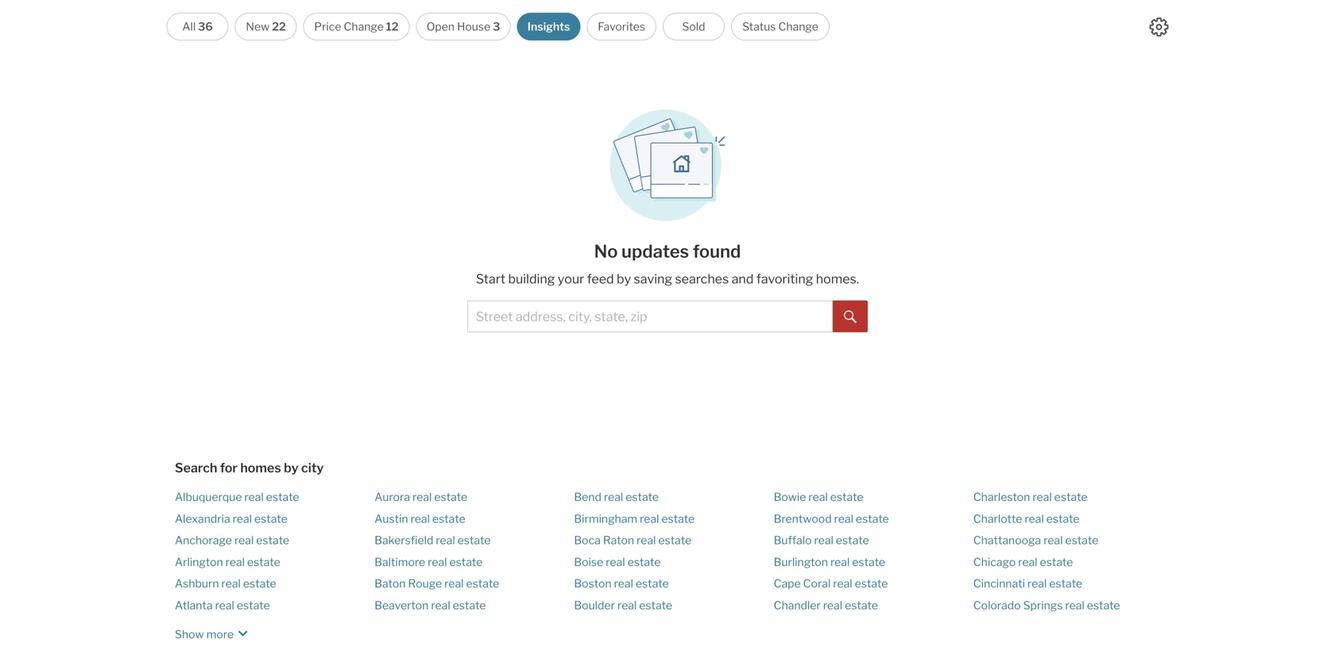 Task type: describe. For each thing, give the bounding box(es) containing it.
estate for atlanta real estate
[[237, 599, 270, 613]]

real for ashburn real estate
[[221, 578, 241, 591]]

estate up beaverton real estate
[[466, 578, 499, 591]]

estate for cincinnati real estate
[[1050, 578, 1083, 591]]

charlotte
[[974, 513, 1023, 526]]

charlotte real estate link
[[974, 513, 1080, 526]]

boise
[[574, 556, 604, 569]]

real for birmingham real estate
[[640, 513, 659, 526]]

saving
[[634, 271, 673, 287]]

bakersfield real estate link
[[375, 534, 491, 548]]

estate for chicago real estate
[[1040, 556, 1073, 569]]

chandler real estate
[[774, 599, 878, 613]]

real right springs
[[1066, 599, 1085, 613]]

aurora real estate link
[[375, 491, 468, 504]]

house
[[457, 20, 491, 33]]

chicago real estate
[[974, 556, 1073, 569]]

cincinnati real estate link
[[974, 578, 1083, 591]]

arlington
[[175, 556, 223, 569]]

real for chandler real estate
[[823, 599, 843, 613]]

New radio
[[235, 13, 297, 41]]

show more
[[175, 628, 234, 642]]

all
[[182, 20, 196, 33]]

real for alexandria real estate
[[233, 513, 252, 526]]

found
[[693, 241, 741, 262]]

estate down burlington real estate on the right of page
[[855, 578, 888, 591]]

cincinnati
[[974, 578, 1025, 591]]

new
[[246, 20, 270, 33]]

real for albuquerque real estate
[[244, 491, 264, 504]]

buffalo real estate
[[774, 534, 869, 548]]

submit search image
[[844, 311, 857, 324]]

anchorage real estate
[[175, 534, 289, 548]]

austin
[[375, 513, 408, 526]]

baltimore real estate link
[[375, 556, 483, 569]]

estate for boston real estate
[[636, 578, 669, 591]]

atlanta real estate link
[[175, 599, 270, 613]]

bakersfield real estate
[[375, 534, 491, 548]]

estate for burlington real estate
[[852, 556, 886, 569]]

estate down birmingham real estate link
[[659, 534, 692, 548]]

beaverton real estate
[[375, 599, 486, 613]]

0 horizontal spatial by
[[284, 461, 299, 476]]

bend
[[574, 491, 602, 504]]

cape coral real estate link
[[774, 578, 888, 591]]

option group containing all
[[167, 13, 830, 41]]

estate for ashburn real estate
[[243, 578, 276, 591]]

baton rouge real estate link
[[375, 578, 499, 591]]

Price Change radio
[[303, 13, 410, 41]]

real for buffalo real estate
[[814, 534, 834, 548]]

bakersfield
[[375, 534, 434, 548]]

burlington
[[774, 556, 828, 569]]

charleston real estate link
[[974, 491, 1088, 504]]

boulder real estate link
[[574, 599, 673, 613]]

price change 12
[[314, 20, 399, 33]]

estate for arlington real estate
[[247, 556, 280, 569]]

3
[[493, 20, 500, 33]]

brentwood real estate link
[[774, 513, 889, 526]]

your
[[558, 271, 584, 287]]

baltimore real estate
[[375, 556, 483, 569]]

sold
[[682, 20, 705, 33]]

show more link
[[175, 620, 253, 644]]

real right rouge
[[444, 578, 464, 591]]

start
[[476, 271, 506, 287]]

status
[[743, 20, 776, 33]]

estate right springs
[[1087, 599, 1120, 613]]

brentwood
[[774, 513, 832, 526]]

alexandria real estate
[[175, 513, 288, 526]]

Open House radio
[[416, 13, 511, 41]]

change for status
[[779, 20, 819, 33]]

real for atlanta real estate
[[215, 599, 234, 613]]

Status Change radio
[[731, 13, 830, 41]]

albuquerque
[[175, 491, 242, 504]]

all 36
[[182, 20, 213, 33]]

12
[[386, 20, 399, 33]]

austin real estate link
[[375, 513, 466, 526]]

estate for charleston real estate
[[1055, 491, 1088, 504]]

ashburn
[[175, 578, 219, 591]]

boise real estate link
[[574, 556, 661, 569]]

open
[[427, 20, 455, 33]]

alexandria real estate link
[[175, 513, 288, 526]]

atlanta real estate
[[175, 599, 270, 613]]

bowie real estate
[[774, 491, 864, 504]]

estate for anchorage real estate
[[256, 534, 289, 548]]

chattanooga real estate
[[974, 534, 1099, 548]]

cape
[[774, 578, 801, 591]]

birmingham
[[574, 513, 638, 526]]

real for cincinnati real estate
[[1028, 578, 1047, 591]]

estate for boise real estate
[[628, 556, 661, 569]]

boston
[[574, 578, 612, 591]]

building
[[508, 271, 555, 287]]

All radio
[[167, 13, 229, 41]]

bend real estate link
[[574, 491, 659, 504]]

more
[[206, 628, 234, 642]]

albuquerque real estate link
[[175, 491, 299, 504]]

real for boulder real estate
[[618, 599, 637, 613]]

insights
[[528, 20, 570, 33]]

boca raton real estate link
[[574, 534, 692, 548]]

estate for alexandria real estate
[[254, 513, 288, 526]]

real down birmingham real estate link
[[637, 534, 656, 548]]

real for chicago real estate
[[1018, 556, 1038, 569]]

estate for birmingham real estate
[[662, 513, 695, 526]]

22
[[272, 20, 286, 33]]

for
[[220, 461, 238, 476]]

change for price
[[344, 20, 384, 33]]

burlington real estate
[[774, 556, 886, 569]]

colorado springs real estate
[[974, 599, 1120, 613]]

real for arlington real estate
[[225, 556, 245, 569]]

start building your feed by saving searches and favoriting homes.
[[476, 271, 859, 287]]

real for burlington real estate
[[831, 556, 850, 569]]

estate for beaverton real estate
[[453, 599, 486, 613]]

estate for baltimore real estate
[[450, 556, 483, 569]]



Task type: vqa. For each thing, say whether or not it's contained in the screenshot.


Task type: locate. For each thing, give the bounding box(es) containing it.
real for bend real estate
[[604, 491, 623, 504]]

estate up birmingham real estate link
[[626, 491, 659, 504]]

real up buffalo real estate
[[834, 513, 854, 526]]

feed
[[587, 271, 614, 287]]

boca raton real estate
[[574, 534, 692, 548]]

change inside radio
[[344, 20, 384, 33]]

real down the cape coral real estate link
[[823, 599, 843, 613]]

by left city
[[284, 461, 299, 476]]

real down raton
[[606, 556, 625, 569]]

atlanta
[[175, 599, 213, 613]]

estate for bakersfield real estate
[[458, 534, 491, 548]]

estate for bowie real estate
[[830, 491, 864, 504]]

ashburn real estate
[[175, 578, 276, 591]]

estate down boca raton real estate link
[[628, 556, 661, 569]]

boulder real estate
[[574, 599, 673, 613]]

birmingham real estate link
[[574, 513, 695, 526]]

real down baton rouge real estate
[[431, 599, 450, 613]]

buffalo
[[774, 534, 812, 548]]

chicago
[[974, 556, 1016, 569]]

real up the cape coral real estate link
[[831, 556, 850, 569]]

estate for austin real estate
[[432, 513, 466, 526]]

charleston real estate
[[974, 491, 1088, 504]]

estate down ashburn real estate link
[[237, 599, 270, 613]]

by right feed
[[617, 271, 631, 287]]

arlington real estate
[[175, 556, 280, 569]]

open house 3
[[427, 20, 500, 33]]

estate up bakersfield real estate at bottom left
[[432, 513, 466, 526]]

favorites
[[598, 20, 646, 33]]

estate for albuquerque real estate
[[266, 491, 299, 504]]

no updates found
[[594, 241, 741, 262]]

real down ashburn real estate link
[[215, 599, 234, 613]]

austin real estate
[[375, 513, 466, 526]]

estate up the baltimore real estate link at the bottom left
[[458, 534, 491, 548]]

estate up the austin real estate on the bottom left
[[434, 491, 468, 504]]

real for anchorage real estate
[[234, 534, 254, 548]]

real up baton rouge real estate
[[428, 556, 447, 569]]

baton
[[375, 578, 406, 591]]

chattanooga real estate link
[[974, 534, 1099, 548]]

estate for buffalo real estate
[[836, 534, 869, 548]]

updates
[[622, 241, 689, 262]]

real up 'cincinnati real estate'
[[1018, 556, 1038, 569]]

boca
[[574, 534, 601, 548]]

Insights radio
[[517, 13, 581, 41]]

estate up baton rouge real estate link
[[450, 556, 483, 569]]

real up baltimore real estate
[[436, 534, 455, 548]]

raton
[[603, 534, 634, 548]]

anchorage
[[175, 534, 232, 548]]

estate down brentwood real estate
[[836, 534, 869, 548]]

search
[[175, 461, 217, 476]]

rouge
[[408, 578, 442, 591]]

real down anchorage real estate
[[225, 556, 245, 569]]

new 22
[[246, 20, 286, 33]]

bend real estate
[[574, 491, 659, 504]]

change right status
[[779, 20, 819, 33]]

show
[[175, 628, 204, 642]]

real up springs
[[1028, 578, 1047, 591]]

real up boulder real estate link
[[614, 578, 633, 591]]

real for charleston real estate
[[1033, 491, 1052, 504]]

searches
[[675, 271, 729, 287]]

bowie real estate link
[[774, 491, 864, 504]]

estate for chattanooga real estate
[[1066, 534, 1099, 548]]

real up chattanooga real estate "link"
[[1025, 513, 1044, 526]]

estate up colorado springs real estate link
[[1050, 578, 1083, 591]]

favoriting
[[757, 271, 814, 287]]

real for austin real estate
[[411, 513, 430, 526]]

estate down arlington real estate link
[[243, 578, 276, 591]]

change
[[344, 20, 384, 33], [779, 20, 819, 33]]

bowie
[[774, 491, 806, 504]]

real for aurora real estate
[[413, 491, 432, 504]]

price
[[314, 20, 341, 33]]

1 horizontal spatial by
[[617, 271, 631, 287]]

search for homes by city
[[175, 461, 324, 476]]

1 vertical spatial by
[[284, 461, 299, 476]]

chicago real estate link
[[974, 556, 1073, 569]]

chattanooga
[[974, 534, 1041, 548]]

cape coral real estate
[[774, 578, 888, 591]]

estate for boulder real estate
[[639, 599, 673, 613]]

charlotte real estate
[[974, 513, 1080, 526]]

chandler
[[774, 599, 821, 613]]

boulder
[[574, 599, 615, 613]]

and
[[732, 271, 754, 287]]

colorado
[[974, 599, 1021, 613]]

estate down baton rouge real estate
[[453, 599, 486, 613]]

estate down the cape coral real estate link
[[845, 599, 878, 613]]

Sold radio
[[663, 13, 725, 41]]

boston real estate
[[574, 578, 669, 591]]

real down arlington real estate link
[[221, 578, 241, 591]]

estate for chandler real estate
[[845, 599, 878, 613]]

no
[[594, 241, 618, 262]]

real
[[244, 491, 264, 504], [413, 491, 432, 504], [604, 491, 623, 504], [809, 491, 828, 504], [1033, 491, 1052, 504], [233, 513, 252, 526], [411, 513, 430, 526], [640, 513, 659, 526], [834, 513, 854, 526], [1025, 513, 1044, 526], [234, 534, 254, 548], [436, 534, 455, 548], [637, 534, 656, 548], [814, 534, 834, 548], [1044, 534, 1063, 548], [225, 556, 245, 569], [428, 556, 447, 569], [606, 556, 625, 569], [831, 556, 850, 569], [1018, 556, 1038, 569], [221, 578, 241, 591], [444, 578, 464, 591], [614, 578, 633, 591], [833, 578, 853, 591], [1028, 578, 1047, 591], [215, 599, 234, 613], [431, 599, 450, 613], [618, 599, 637, 613], [823, 599, 843, 613], [1066, 599, 1085, 613]]

real down search for homes by city
[[244, 491, 264, 504]]

estate down charlotte real estate
[[1066, 534, 1099, 548]]

estate up the cape coral real estate link
[[852, 556, 886, 569]]

springs
[[1024, 599, 1063, 613]]

homes.
[[816, 271, 859, 287]]

brentwood real estate
[[774, 513, 889, 526]]

real for baltimore real estate
[[428, 556, 447, 569]]

birmingham real estate
[[574, 513, 695, 526]]

city
[[301, 461, 324, 476]]

estate up boca raton real estate link
[[662, 513, 695, 526]]

change inside option
[[779, 20, 819, 33]]

real down 'alexandria real estate' link
[[234, 534, 254, 548]]

real up burlington real estate on the right of page
[[814, 534, 834, 548]]

real for boise real estate
[[606, 556, 625, 569]]

0 horizontal spatial change
[[344, 20, 384, 33]]

1 horizontal spatial change
[[779, 20, 819, 33]]

0 vertical spatial by
[[617, 271, 631, 287]]

status change
[[743, 20, 819, 33]]

boise real estate
[[574, 556, 661, 569]]

burlington real estate link
[[774, 556, 886, 569]]

estate down chattanooga real estate
[[1040, 556, 1073, 569]]

real for brentwood real estate
[[834, 513, 854, 526]]

anchorage real estate link
[[175, 534, 289, 548]]

estate down the boston real estate
[[639, 599, 673, 613]]

estate up chattanooga real estate
[[1047, 513, 1080, 526]]

estate down homes
[[266, 491, 299, 504]]

1 change from the left
[[344, 20, 384, 33]]

estate up buffalo real estate
[[856, 513, 889, 526]]

2 change from the left
[[779, 20, 819, 33]]

Favorites radio
[[587, 13, 657, 41]]

estate for aurora real estate
[[434, 491, 468, 504]]

cincinnati real estate
[[974, 578, 1083, 591]]

estate up charlotte real estate
[[1055, 491, 1088, 504]]

estate down anchorage real estate link
[[247, 556, 280, 569]]

real for bakersfield real estate
[[436, 534, 455, 548]]

real down burlington real estate on the right of page
[[833, 578, 853, 591]]

charleston
[[974, 491, 1031, 504]]

Street address, city, state, zip search field
[[467, 301, 833, 333]]

real down charlotte real estate
[[1044, 534, 1063, 548]]

ashburn real estate link
[[175, 578, 276, 591]]

real up the austin real estate on the bottom left
[[413, 491, 432, 504]]

real up brentwood real estate link
[[809, 491, 828, 504]]

option group
[[167, 13, 830, 41]]

real for beaverton real estate
[[431, 599, 450, 613]]

estate down 'alexandria real estate' link
[[256, 534, 289, 548]]

baton rouge real estate
[[375, 578, 499, 591]]

alexandria
[[175, 513, 230, 526]]

estate for bend real estate
[[626, 491, 659, 504]]

real down albuquerque real estate
[[233, 513, 252, 526]]

estate for brentwood real estate
[[856, 513, 889, 526]]

real up boca raton real estate link
[[640, 513, 659, 526]]

estate for charlotte real estate
[[1047, 513, 1080, 526]]

change left 12
[[344, 20, 384, 33]]

real down the boston real estate
[[618, 599, 637, 613]]

estate up boulder real estate link
[[636, 578, 669, 591]]

estate down albuquerque real estate
[[254, 513, 288, 526]]

real for chattanooga real estate
[[1044, 534, 1063, 548]]

real up charlotte real estate
[[1033, 491, 1052, 504]]

albuquerque real estate
[[175, 491, 299, 504]]

real for charlotte real estate
[[1025, 513, 1044, 526]]

real for bowie real estate
[[809, 491, 828, 504]]

arlington real estate link
[[175, 556, 280, 569]]

chandler real estate link
[[774, 599, 878, 613]]

aurora
[[375, 491, 410, 504]]

beaverton real estate link
[[375, 599, 486, 613]]

estate up brentwood real estate link
[[830, 491, 864, 504]]

real up birmingham
[[604, 491, 623, 504]]

real down aurora real estate link
[[411, 513, 430, 526]]

real for boston real estate
[[614, 578, 633, 591]]



